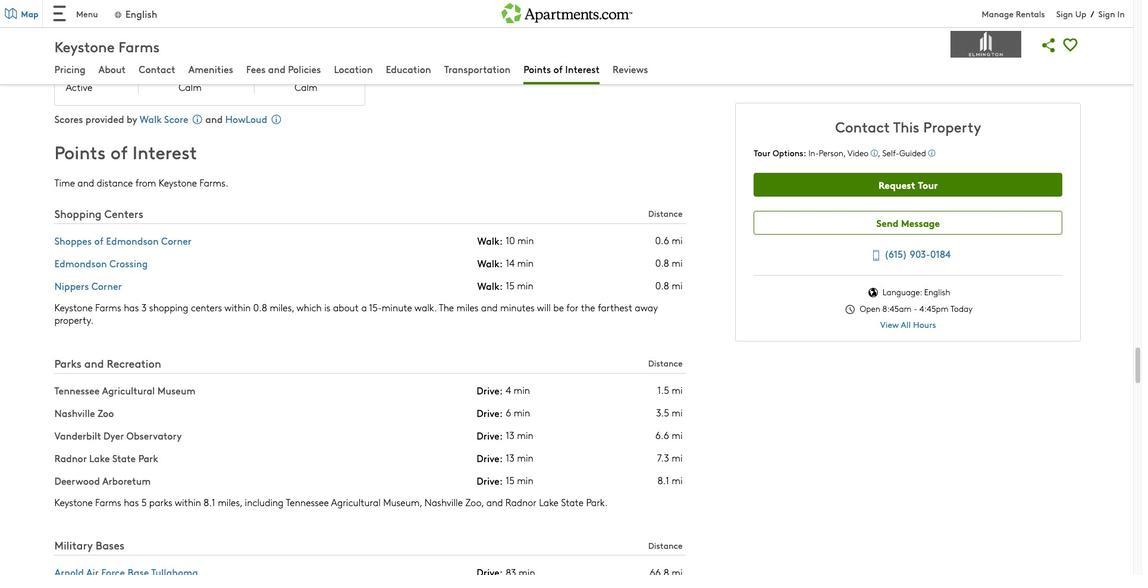 Task type: locate. For each thing, give the bounding box(es) containing it.
centers
[[191, 301, 222, 314]]

of up edmondson crossing link
[[94, 234, 104, 247]]

2 horizontal spatial of
[[554, 62, 563, 76]]

active
[[66, 10, 100, 26], [66, 81, 92, 93]]

1 horizontal spatial points of interest
[[524, 62, 600, 76]]

1 vertical spatial miles,
[[218, 496, 242, 509]]

airport: calm
[[179, 68, 214, 93]]

soundscore ™
[[66, 34, 121, 48]]

calm inside airport: calm
[[179, 81, 202, 93]]

0 vertical spatial nashville
[[54, 407, 95, 420]]

2 active from the top
[[66, 81, 92, 93]]

menu
[[76, 8, 98, 20]]

has left 3
[[124, 301, 139, 314]]

0.8 up away
[[655, 280, 669, 292]]

1 vertical spatial contact
[[835, 117, 890, 136]]

distance
[[648, 208, 683, 220], [648, 358, 683, 369], [648, 540, 683, 552]]

farms up contact button
[[119, 36, 160, 56]]

1 vertical spatial drive: 13 min
[[477, 452, 533, 465]]

keystone farms has 5 parks within 8.1 miles, including tennessee agricultural museum, nashville zoo, and radnor lake state park.
[[54, 496, 608, 509]]

0 vertical spatial 0.8
[[655, 257, 669, 270]]

1 horizontal spatial tour
[[918, 178, 938, 191]]

points inside button
[[524, 62, 551, 76]]

1 vertical spatial farms
[[95, 301, 121, 314]]

2 has from the top
[[124, 496, 139, 509]]

within inside the keystone farms has 3 shopping centers within 0.8 miles, which is about a 15-minute walk. the miles and minutes will be for the farthest away property.
[[224, 301, 251, 314]]

1 vertical spatial corner
[[91, 279, 122, 293]]

0 vertical spatial within
[[224, 301, 251, 314]]

keystone up pricing
[[54, 36, 115, 56]]

interest down walk score
[[133, 140, 197, 164]]

1 drive: from the top
[[477, 384, 503, 397]]

contact for contact this property
[[835, 117, 890, 136]]

military bases
[[54, 539, 124, 553]]

78
[[328, 4, 354, 37]]

0 vertical spatial interest
[[565, 62, 600, 76]]

points of interest up distance
[[54, 140, 197, 164]]

state up arboretum at bottom left
[[112, 452, 136, 465]]

6.6 mi
[[655, 430, 683, 442]]

0.8 left the which
[[253, 301, 267, 314]]

lake left "park."
[[539, 496, 559, 509]]

score
[[164, 112, 188, 126]]

education button
[[386, 62, 431, 78]]

tennessee up nashville zoo
[[54, 384, 100, 397]]

0.8 down 0.6
[[655, 257, 669, 270]]

has for centers
[[124, 301, 139, 314]]

1 horizontal spatial corner
[[161, 234, 192, 247]]

min inside walk: 14 min
[[517, 257, 534, 270]]

howloud button
[[225, 112, 281, 126]]

points of interest down apartments.com logo
[[524, 62, 600, 76]]

13 for vanderbilt dyer observatory
[[506, 430, 515, 442]]

0 horizontal spatial corner
[[91, 279, 122, 293]]

13 up drive: 15 min
[[506, 452, 515, 465]]

from
[[135, 177, 156, 189]]

min inside walk: 15 min
[[517, 280, 533, 292]]

2 drive: 13 min from the top
[[477, 452, 533, 465]]

0 vertical spatial 0.8 mi
[[655, 257, 683, 270]]

calm down the policies
[[295, 81, 318, 93]]

0 vertical spatial farms
[[119, 36, 160, 56]]

1 vertical spatial lake
[[539, 496, 559, 509]]

shoppes
[[54, 234, 92, 247]]

observatory
[[126, 429, 182, 442]]

1 horizontal spatial within
[[224, 301, 251, 314]]

2 drive: from the top
[[477, 407, 503, 420]]

deerwood arboretum
[[54, 474, 151, 488]]

1 vertical spatial 8.1
[[204, 496, 215, 509]]

walk: left 14
[[477, 257, 503, 270]]

0 vertical spatial distance
[[648, 208, 683, 220]]

tour options: in-person,
[[754, 147, 848, 159]]

0 vertical spatial active
[[66, 10, 100, 26]]

0.6 mi
[[655, 235, 683, 247]]

of up distance
[[111, 140, 128, 164]]

within right parks
[[175, 496, 201, 509]]

minutes
[[500, 301, 535, 314]]

0 vertical spatial 13
[[506, 430, 515, 442]]

and
[[268, 62, 286, 76], [203, 112, 223, 126], [78, 177, 94, 189], [481, 301, 498, 314], [84, 356, 104, 371], [486, 496, 503, 509]]

0 vertical spatial of
[[554, 62, 563, 76]]

1 horizontal spatial contact
[[835, 117, 890, 136]]

1 horizontal spatial agricultural
[[331, 496, 381, 509]]

request
[[879, 178, 916, 191]]

/
[[1091, 8, 1094, 20]]

menu button
[[43, 0, 107, 27]]

5 drive: from the top
[[477, 474, 503, 488]]

3 walk: from the top
[[477, 279, 503, 293]]

location
[[334, 62, 373, 76]]

0 vertical spatial has
[[124, 301, 139, 314]]

drive: for museum
[[477, 384, 503, 397]]

1 distance from the top
[[648, 208, 683, 220]]

0 horizontal spatial agricultural
[[102, 384, 155, 397]]

2 vertical spatial walk:
[[477, 279, 503, 293]]

walk score
[[140, 112, 188, 126]]

1 horizontal spatial sign
[[1099, 7, 1115, 19]]

0 horizontal spatial nashville
[[54, 407, 95, 420]]

points of interest
[[524, 62, 600, 76], [54, 140, 197, 164]]

points of interest button
[[524, 62, 600, 78]]

drive: left 6
[[477, 407, 503, 420]]

and right fees
[[268, 62, 286, 76]]

0 vertical spatial walk:
[[477, 234, 503, 247]]

1 vertical spatial active
[[66, 81, 92, 93]]

2 vertical spatial 0.8
[[253, 301, 267, 314]]

0 vertical spatial tennessee
[[54, 384, 100, 397]]

manage rentals link
[[982, 7, 1056, 19]]

0 horizontal spatial points of interest
[[54, 140, 197, 164]]

property management company logo image
[[950, 31, 1022, 58]]

0 horizontal spatial of
[[94, 234, 104, 247]]

1 horizontal spatial interest
[[565, 62, 600, 76]]

1 horizontal spatial miles,
[[270, 301, 294, 314]]

1 vertical spatial edmondson
[[54, 257, 107, 270]]

1 vertical spatial points
[[54, 140, 106, 164]]

2 13 from the top
[[506, 452, 515, 465]]

walk: for shoppes of edmondson corner
[[477, 234, 503, 247]]

transportation button
[[444, 62, 511, 78]]

parks
[[54, 356, 81, 371]]

15 inside drive: 15 min
[[506, 475, 515, 487]]

language:
[[883, 287, 922, 298]]

self-guided
[[882, 148, 928, 159]]

1 walk: from the top
[[477, 234, 503, 247]]

more information image
[[928, 150, 936, 157]]

0 vertical spatial lake
[[89, 452, 110, 465]]

1 horizontal spatial points
[[524, 62, 551, 76]]

1 vertical spatial walk:
[[477, 257, 503, 270]]

0 horizontal spatial 8.1
[[204, 496, 215, 509]]

1 horizontal spatial english
[[924, 287, 950, 298]]

0 horizontal spatial lake
[[89, 452, 110, 465]]

13 down 6
[[506, 430, 515, 442]]

6.6
[[655, 430, 669, 442]]

drive: down the drive: 6 min
[[477, 429, 503, 442]]

1 vertical spatial tennessee
[[286, 496, 329, 509]]

nippers corner
[[54, 279, 122, 293]]

0 vertical spatial contact
[[139, 62, 175, 76]]

and right miles on the left bottom of the page
[[481, 301, 498, 314]]

2 walk: from the top
[[477, 257, 503, 270]]

miles, left including
[[218, 496, 242, 509]]

send message button
[[754, 211, 1063, 235]]

of down apartments.com logo
[[554, 62, 563, 76]]

4 drive: from the top
[[477, 452, 503, 465]]

edmondson up nippers corner
[[54, 257, 107, 270]]

sign left up
[[1056, 7, 1073, 19]]

interest
[[565, 62, 600, 76], [133, 140, 197, 164]]

keystone for keystone farms has 3 shopping centers within 0.8 miles, which is about a 15-minute walk. the miles and minutes will be for the farthest away property.
[[54, 301, 93, 314]]

request tour button
[[754, 173, 1063, 197]]

tour right request
[[918, 178, 938, 191]]

13
[[506, 430, 515, 442], [506, 452, 515, 465]]

1 vertical spatial state
[[561, 496, 584, 509]]

0 horizontal spatial calm
[[179, 81, 202, 93]]

0.8 mi for corner
[[655, 280, 683, 292]]

1 0.8 mi from the top
[[655, 257, 683, 270]]

radnor down drive: 15 min
[[506, 496, 537, 509]]

8.1 mi
[[658, 475, 683, 487]]

1 has from the top
[[124, 301, 139, 314]]

1 vertical spatial english
[[924, 287, 950, 298]]

agricultural left museum,
[[331, 496, 381, 509]]

drive: 4 min
[[477, 384, 530, 397]]

2 calm from the left
[[295, 81, 318, 93]]

1 15 from the top
[[506, 280, 515, 292]]

6 mi from the top
[[672, 430, 683, 442]]

2 vertical spatial distance
[[648, 540, 683, 552]]

calm for businesses:
[[295, 81, 318, 93]]

nashville up the vanderbilt
[[54, 407, 95, 420]]

1 vertical spatial nashville
[[425, 496, 463, 509]]

keystone inside the keystone farms has 3 shopping centers within 0.8 miles, which is about a 15-minute walk. the miles and minutes will be for the farthest away property.
[[54, 301, 93, 314]]

in
[[1118, 7, 1125, 19]]

zoo
[[98, 407, 114, 420]]

scores provided by
[[54, 112, 140, 126]]

active down pricing button
[[66, 81, 92, 93]]

sign left in
[[1099, 7, 1115, 19]]

0 vertical spatial 15
[[506, 280, 515, 292]]

0 horizontal spatial tour
[[754, 147, 771, 159]]

keystone for keystone farms
[[54, 36, 115, 56]]

traffic:
[[66, 68, 98, 81]]

english up 4:45pm
[[924, 287, 950, 298]]

agricultural down "recreation"
[[102, 384, 155, 397]]

1 vertical spatial 15
[[506, 475, 515, 487]]

vanderbilt
[[54, 429, 101, 442]]

(615)
[[884, 247, 907, 261]]

0 horizontal spatial english
[[125, 7, 157, 20]]

amenities button
[[188, 62, 233, 78]]

apartments.com logo image
[[501, 0, 632, 23]]

drive: up zoo,
[[477, 474, 503, 488]]

rentals
[[1016, 7, 1045, 19]]

drive: left 4
[[477, 384, 503, 397]]

has
[[124, 301, 139, 314], [124, 496, 139, 509]]

lake up "deerwood arboretum"
[[89, 452, 110, 465]]

0 horizontal spatial within
[[175, 496, 201, 509]]

miles, left the which
[[270, 301, 294, 314]]

0 vertical spatial edmondson
[[106, 234, 159, 247]]

walk.
[[414, 301, 437, 314]]

radnor lake state park
[[54, 452, 158, 465]]

farms
[[119, 36, 160, 56], [95, 301, 121, 314], [95, 496, 121, 509]]

edmondson crossing link
[[54, 257, 148, 270]]

the
[[439, 301, 454, 314]]

tennessee
[[54, 384, 100, 397], [286, 496, 329, 509]]

open
[[860, 303, 880, 315]]

has inside the keystone farms has 3 shopping centers within 0.8 miles, which is about a 15-minute walk. the miles and minutes will be for the farthest away property.
[[124, 301, 139, 314]]

state left "park."
[[561, 496, 584, 509]]

drive: 13 min up drive: 15 min
[[477, 452, 533, 465]]

arboretum
[[102, 474, 151, 488]]

0184
[[930, 247, 951, 261]]

walk: down walk: 14 min
[[477, 279, 503, 293]]

1 vertical spatial points of interest
[[54, 140, 197, 164]]

contact left airport:
[[139, 62, 175, 76]]

1 vertical spatial has
[[124, 496, 139, 509]]

keystone right "from" in the top of the page
[[159, 177, 197, 189]]

1 13 from the top
[[506, 430, 515, 442]]

nashville left zoo,
[[425, 496, 463, 509]]

0 horizontal spatial points
[[54, 140, 106, 164]]

miles, inside the keystone farms has 3 shopping centers within 0.8 miles, which is about a 15-minute walk. the miles and minutes will be for the farthest away property.
[[270, 301, 294, 314]]

tour left options:
[[754, 147, 771, 159]]

0 horizontal spatial state
[[112, 452, 136, 465]]

farms inside the keystone farms has 3 shopping centers within 0.8 miles, which is about a 15-minute walk. the miles and minutes will be for the farthest away property.
[[95, 301, 121, 314]]

museum,
[[383, 496, 422, 509]]

1 vertical spatial 13
[[506, 452, 515, 465]]

active inside "traffic: active"
[[66, 81, 92, 93]]

farthest
[[598, 301, 632, 314]]

keystone down nippers
[[54, 301, 93, 314]]

walk: for edmondson crossing
[[477, 257, 503, 270]]

0.8 mi up away
[[655, 280, 683, 292]]

calm inside the businesses: calm
[[295, 81, 318, 93]]

drive: 13 min for radnor lake state park
[[477, 452, 533, 465]]

0 vertical spatial miles,
[[270, 301, 294, 314]]

2 15 from the top
[[506, 475, 515, 487]]

0 vertical spatial radnor
[[54, 452, 87, 465]]

walk: left the 10
[[477, 234, 503, 247]]

2 0.8 mi from the top
[[655, 280, 683, 292]]

1 vertical spatial 0.8
[[655, 280, 669, 292]]

english up keystone farms
[[125, 7, 157, 20]]

0.8 mi down 0.6 mi
[[655, 257, 683, 270]]

distance for parks and recreation
[[648, 358, 683, 369]]

farms down "deerwood arboretum"
[[95, 496, 121, 509]]

0 vertical spatial tour
[[754, 147, 771, 159]]

interest left reviews at the top of page
[[565, 62, 600, 76]]

dyer
[[104, 429, 124, 442]]

8:45am
[[883, 303, 912, 315]]

1 horizontal spatial calm
[[295, 81, 318, 93]]

calm down "amenities" button
[[179, 81, 202, 93]]

2 vertical spatial farms
[[95, 496, 121, 509]]

bases
[[96, 539, 124, 553]]

7 mi from the top
[[672, 452, 683, 465]]

1 vertical spatial tour
[[918, 178, 938, 191]]

1 vertical spatial agricultural
[[331, 496, 381, 509]]

0 vertical spatial state
[[112, 452, 136, 465]]

and right time
[[78, 177, 94, 189]]

15 inside walk: 15 min
[[506, 280, 515, 292]]

6
[[506, 407, 511, 419]]

0 horizontal spatial interest
[[133, 140, 197, 164]]

0 horizontal spatial sign
[[1056, 7, 1073, 19]]

nashville
[[54, 407, 95, 420], [425, 496, 463, 509]]

video
[[848, 148, 871, 159]]

1 horizontal spatial state
[[561, 496, 584, 509]]

pricing button
[[54, 62, 85, 78]]

1 horizontal spatial radnor
[[506, 496, 537, 509]]

1 vertical spatial of
[[111, 140, 128, 164]]

contact up video
[[835, 117, 890, 136]]

radnor up deerwood
[[54, 452, 87, 465]]

min
[[518, 235, 534, 247], [517, 257, 534, 270], [517, 280, 533, 292], [514, 384, 530, 397], [514, 407, 530, 419], [517, 430, 533, 442], [517, 452, 533, 465], [517, 475, 533, 487]]

calm
[[179, 81, 202, 93], [295, 81, 318, 93]]

calm for airport:
[[179, 81, 202, 93]]

nashville zoo
[[54, 407, 114, 420]]

sign in link
[[1099, 7, 1125, 19]]

keystone farms
[[54, 36, 160, 56]]

shopping centers
[[54, 206, 143, 221]]

2 vertical spatial of
[[94, 234, 104, 247]]

3 drive: from the top
[[477, 429, 503, 442]]

keystone down deerwood
[[54, 496, 93, 509]]

has left 5
[[124, 496, 139, 509]]

8.1 right parks
[[204, 496, 215, 509]]

1 drive: 13 min from the top
[[477, 429, 533, 442]]

0 vertical spatial points
[[524, 62, 551, 76]]

tennessee right including
[[286, 496, 329, 509]]

drive: 13 min for vanderbilt dyer observatory
[[477, 429, 533, 442]]

self-
[[882, 148, 899, 159]]

0 vertical spatial drive: 13 min
[[477, 429, 533, 442]]

8.1 down 7.3
[[658, 475, 669, 487]]

edmondson up crossing
[[106, 234, 159, 247]]

for
[[567, 301, 578, 314]]

0 vertical spatial agricultural
[[102, 384, 155, 397]]

message
[[901, 216, 940, 229]]

4
[[506, 384, 511, 397]]

1 vertical spatial distance
[[648, 358, 683, 369]]

0 vertical spatial english
[[125, 7, 157, 20]]

1 vertical spatial 0.8 mi
[[655, 280, 683, 292]]

contact button
[[139, 62, 175, 78]]

drive:
[[477, 384, 503, 397], [477, 407, 503, 420], [477, 429, 503, 442], [477, 452, 503, 465], [477, 474, 503, 488]]

0 vertical spatial 8.1
[[658, 475, 669, 487]]

1 horizontal spatial lake
[[539, 496, 559, 509]]

drive: 13 min down the drive: 6 min
[[477, 429, 533, 442]]

drive: up drive: 15 min
[[477, 452, 503, 465]]

shoppes of edmondson corner link
[[54, 234, 192, 247]]

farms down nippers corner
[[95, 301, 121, 314]]

1 calm from the left
[[179, 81, 202, 93]]

4:45pm
[[920, 303, 949, 315]]

0 horizontal spatial contact
[[139, 62, 175, 76]]

of for points of interest button
[[554, 62, 563, 76]]

0.8 for nippers corner
[[655, 280, 669, 292]]

1.5
[[658, 384, 669, 397]]

about
[[99, 62, 126, 76]]

within right centers
[[224, 301, 251, 314]]

0.8
[[655, 257, 669, 270], [655, 280, 669, 292], [253, 301, 267, 314]]

state
[[112, 452, 136, 465], [561, 496, 584, 509]]

of inside button
[[554, 62, 563, 76]]

2 distance from the top
[[648, 358, 683, 369]]

active up 'soundscore'
[[66, 10, 100, 26]]



Task type: vqa. For each thing, say whether or not it's contained in the screenshot.


Task type: describe. For each thing, give the bounding box(es) containing it.
amenities
[[188, 62, 233, 76]]

3 distance from the top
[[648, 540, 683, 552]]

by
[[127, 112, 137, 126]]

hours
[[913, 319, 936, 331]]

drive: for observatory
[[477, 429, 503, 442]]

and left howloud
[[203, 112, 223, 126]]

min inside the drive: 6 min
[[514, 407, 530, 419]]

walk
[[140, 112, 162, 126]]

recreation
[[107, 356, 161, 371]]

education
[[386, 62, 431, 76]]

0.8 inside the keystone farms has 3 shopping centers within 0.8 miles, which is about a 15-minute walk. the miles and minutes will be for the farthest away property.
[[253, 301, 267, 314]]

tour inside button
[[918, 178, 938, 191]]

,
[[878, 148, 880, 159]]

the
[[581, 301, 595, 314]]

3.5 mi
[[656, 407, 683, 419]]

farms for keystone farms has 5 parks within 8.1 miles, including tennessee agricultural museum, nashville zoo, and radnor lake state park.
[[95, 496, 121, 509]]

13 for radnor lake state park
[[506, 452, 515, 465]]

shoppes of edmondson corner
[[54, 234, 192, 247]]

provided
[[86, 112, 124, 126]]

deerwood
[[54, 474, 100, 488]]

min inside drive: 4 min
[[514, 384, 530, 397]]

businesses:
[[295, 68, 345, 81]]

1 active from the top
[[66, 10, 100, 26]]

interest inside button
[[565, 62, 600, 76]]

options:
[[773, 147, 806, 159]]

drive: 15 min
[[477, 474, 533, 488]]

keystone for keystone farms has 5 parks within 8.1 miles, including tennessee agricultural museum, nashville zoo, and radnor lake state park.
[[54, 496, 93, 509]]

reviews
[[613, 62, 648, 76]]

a
[[361, 301, 367, 314]]

person,
[[819, 148, 846, 159]]

15 for drive:
[[506, 475, 515, 487]]

1 vertical spatial radnor
[[506, 496, 537, 509]]

manage rentals sign up / sign in
[[982, 7, 1125, 20]]

0 horizontal spatial tennessee
[[54, 384, 100, 397]]

today
[[951, 303, 973, 315]]

nippers corner link
[[54, 279, 122, 293]]

in-
[[809, 148, 819, 159]]

vanderbilt dyer observatory
[[54, 429, 182, 442]]

7.3 mi
[[657, 452, 683, 465]]

open 8:45am - 4:45pm today
[[858, 303, 973, 315]]

0 horizontal spatial radnor
[[54, 452, 87, 465]]

send message
[[877, 216, 940, 229]]

and right zoo,
[[486, 496, 503, 509]]

pricing
[[54, 62, 85, 76]]

0 horizontal spatial miles,
[[218, 496, 242, 509]]

policies
[[288, 62, 321, 76]]

drive: for state
[[477, 452, 503, 465]]

parks
[[149, 496, 172, 509]]

-
[[914, 303, 917, 315]]

10
[[506, 235, 515, 247]]

howloud
[[225, 112, 267, 126]]

edmondson crossing
[[54, 257, 148, 270]]

min inside walk: 10 min
[[518, 235, 534, 247]]

2 mi from the top
[[672, 257, 683, 270]]

1 mi from the top
[[672, 235, 683, 247]]

drive: 6 min
[[477, 407, 530, 420]]

farms for keystone farms
[[119, 36, 160, 56]]

0.6
[[655, 235, 669, 247]]

and right parks
[[84, 356, 104, 371]]

shopping
[[149, 301, 188, 314]]

tennessee agricultural museum
[[54, 384, 196, 397]]

time
[[54, 177, 75, 189]]

has for and
[[124, 496, 139, 509]]

7.3
[[657, 452, 669, 465]]

of for shoppes of edmondson corner link
[[94, 234, 104, 247]]

minute
[[382, 301, 412, 314]]

15 for walk:
[[506, 280, 515, 292]]

(615) 903-0184 link
[[866, 246, 951, 264]]

min inside drive: 15 min
[[517, 475, 533, 487]]

1 horizontal spatial 8.1
[[658, 475, 669, 487]]

1 sign from the left
[[1056, 7, 1073, 19]]

about button
[[99, 62, 126, 78]]

distance for shopping centers
[[648, 208, 683, 220]]

share listing image
[[1038, 35, 1060, 56]]

1 horizontal spatial tennessee
[[286, 496, 329, 509]]

more information image
[[871, 150, 878, 157]]

walk: for nippers corner
[[477, 279, 503, 293]]

parks and recreation
[[54, 356, 161, 371]]

4 mi from the top
[[672, 384, 683, 397]]

0.8 mi for crossing
[[655, 257, 683, 270]]

fees and policies
[[246, 62, 321, 76]]

1 vertical spatial interest
[[133, 140, 197, 164]]

1 horizontal spatial of
[[111, 140, 128, 164]]

shopping
[[54, 206, 102, 221]]

transportation
[[444, 62, 511, 76]]

™
[[115, 34, 121, 44]]

contact for contact button
[[139, 62, 175, 76]]

0.8 for edmondson crossing
[[655, 257, 669, 270]]

scores
[[54, 112, 83, 126]]

traffic: active
[[66, 68, 98, 93]]

airport:
[[179, 68, 214, 81]]

1.5 mi
[[658, 384, 683, 397]]

2 sign from the left
[[1099, 7, 1115, 19]]

3 mi from the top
[[672, 280, 683, 292]]

reviews button
[[613, 62, 648, 78]]

will
[[537, 301, 551, 314]]

0 vertical spatial points of interest
[[524, 62, 600, 76]]

about
[[333, 301, 359, 314]]

1 vertical spatial within
[[175, 496, 201, 509]]

farms for keystone farms has 3 shopping centers within 0.8 miles, which is about a 15-minute walk. the miles and minutes will be for the farthest away property.
[[95, 301, 121, 314]]

14
[[506, 257, 515, 270]]

fees and policies button
[[246, 62, 321, 78]]

walk: 14 min
[[477, 257, 534, 270]]

send
[[877, 216, 899, 229]]

8 mi from the top
[[672, 475, 683, 487]]

1 horizontal spatial nashville
[[425, 496, 463, 509]]

keystone farms has 3 shopping centers within 0.8 miles, which is about a 15-minute walk. the miles and minutes will be for the farthest away property.
[[54, 301, 658, 326]]

businesses: calm
[[295, 68, 345, 93]]

time and distance from keystone farms.
[[54, 177, 228, 189]]

view all hours
[[880, 319, 936, 331]]

and inside button
[[268, 62, 286, 76]]

all
[[901, 319, 911, 331]]

and inside the keystone farms has 3 shopping centers within 0.8 miles, which is about a 15-minute walk. the miles and minutes will be for the farthest away property.
[[481, 301, 498, 314]]

5 mi from the top
[[672, 407, 683, 419]]

0 vertical spatial corner
[[161, 234, 192, 247]]

be
[[553, 301, 564, 314]]

view
[[880, 319, 899, 331]]

map link
[[0, 0, 43, 27]]

sign up link
[[1056, 7, 1087, 19]]



